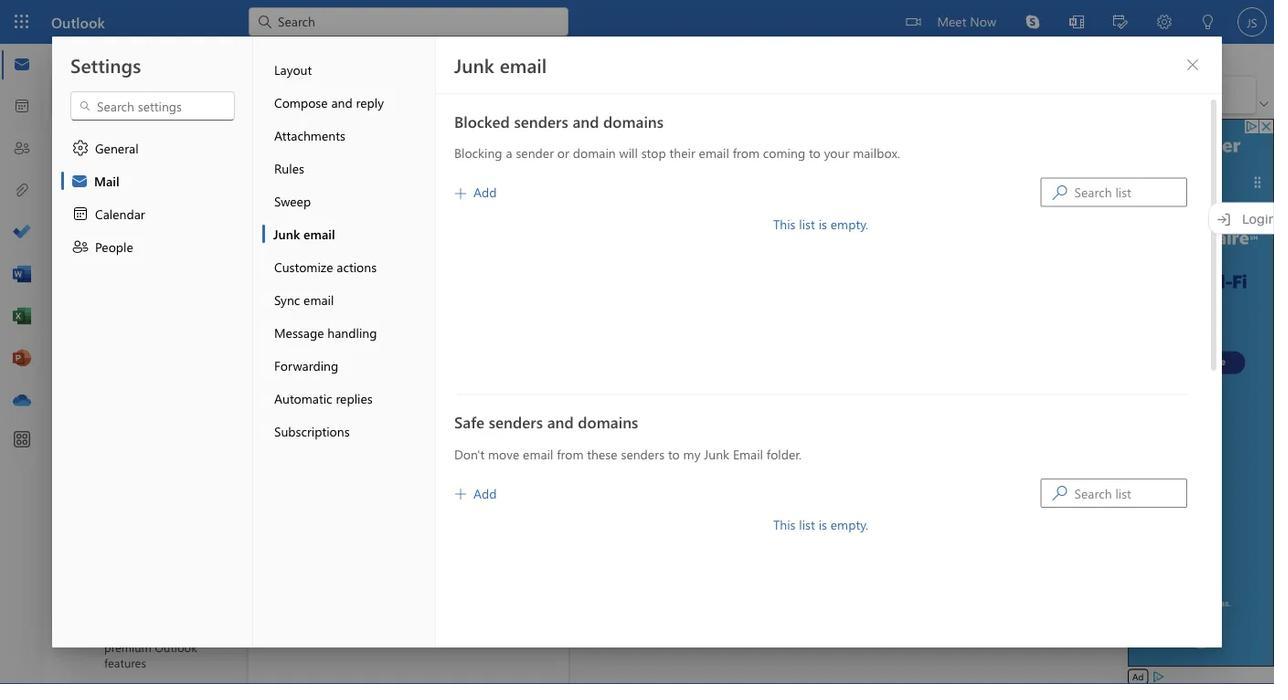 Task type: vqa. For each thing, say whether or not it's contained in the screenshot.


Task type: describe. For each thing, give the bounding box(es) containing it.
started
[[284, 182, 325, 198]]

junk email button
[[262, 218, 435, 251]]

subscriptions button
[[262, 415, 435, 448]]

get started
[[260, 182, 325, 198]]

your inside all done for the day enjoy your empty inbox.
[[375, 625, 400, 642]]

blocking a sender or domain will stop their email from coming to your mailbox.
[[454, 144, 901, 161]]

excel image
[[13, 308, 31, 326]]

don't move email from these senders to my junk email folder.
[[454, 446, 802, 463]]

subscriptions
[[274, 423, 350, 440]]

premium outlook features button
[[66, 598, 247, 685]]

your inside blocked senders and domains element
[[825, 144, 850, 161]]

sync email
[[274, 291, 334, 308]]

settings
[[117, 86, 162, 103]]


[[267, 404, 285, 422]]

mailbox.
[[853, 144, 901, 161]]

their
[[670, 144, 696, 161]]

forwarding
[[274, 357, 339, 374]]

 tree item
[[66, 232, 213, 269]]

empty. for safe senders and domains
[[831, 517, 869, 534]]

 for safe
[[455, 489, 466, 500]]

0 of 6 complete
[[296, 221, 385, 238]]

 calendar
[[71, 205, 145, 223]]

to do image
[[13, 224, 31, 242]]

to inside message list section
[[349, 441, 361, 458]]

meet
[[938, 12, 967, 29]]

inbox
[[313, 131, 350, 151]]

 for blocked
[[455, 188, 466, 199]]

coming
[[763, 144, 806, 161]]

day
[[446, 602, 467, 619]]

outlook for get outlook mobile
[[320, 404, 365, 421]]


[[79, 100, 91, 112]]

domain
[[573, 144, 616, 161]]


[[70, 172, 89, 190]]

email up blocked senders and domains at the top
[[500, 52, 547, 78]]

ad
[[1133, 671, 1144, 684]]

automatic
[[274, 390, 332, 407]]

my
[[684, 446, 701, 463]]

mail image
[[13, 56, 31, 74]]

Search settings search field
[[91, 97, 216, 115]]

powerpoint image
[[13, 350, 31, 369]]

blocked senders and domains
[[454, 111, 664, 132]]

list for blocked senders and domains
[[800, 215, 816, 232]]

email inside junk email button
[[304, 225, 335, 242]]

blocking
[[454, 144, 503, 161]]

and for blocked senders and domains
[[573, 111, 599, 132]]

or
[[558, 144, 570, 161]]

list for safe senders and domains
[[800, 517, 816, 534]]

safe senders and domains element
[[454, 446, 1188, 672]]

junk email tab panel
[[436, 37, 1223, 685]]

now
[[970, 12, 997, 29]]

favorites
[[110, 130, 169, 149]]

favorites tree item
[[66, 123, 213, 159]]

home tab list
[[91, 44, 263, 72]]

items
[[162, 206, 193, 222]]

 drafts
[[108, 241, 167, 260]]


[[108, 168, 126, 187]]

get for get outlook mobile
[[296, 404, 316, 421]]

 view settings
[[65, 86, 162, 104]]

the
[[423, 602, 442, 619]]

 button
[[54, 45, 91, 76]]

 tree item
[[66, 196, 213, 232]]

customize actions button
[[262, 251, 435, 283]]

view
[[87, 86, 114, 103]]

automatic replies
[[274, 390, 373, 407]]

import
[[296, 331, 335, 348]]

confirm
[[296, 294, 342, 311]]

and inside button
[[331, 94, 353, 111]]

sweep button
[[262, 185, 435, 218]]

email inside blocked senders and domains element
[[699, 144, 730, 161]]

outlook link
[[51, 0, 105, 44]]

enjoy
[[341, 625, 371, 642]]

this for safe senders and domains
[[774, 517, 796, 534]]

dialog containing settings
[[0, 0, 1275, 685]]

a for blocking
[[506, 144, 513, 161]]

send a message
[[296, 368, 387, 385]]

to inside safe senders and domains "element"
[[668, 446, 680, 463]]

inbox.
[[443, 625, 477, 642]]

get outlook mobile
[[296, 404, 408, 421]]

automatic replies button
[[262, 382, 435, 415]]

 button
[[75, 123, 106, 156]]

sender
[[516, 144, 554, 161]]

word image
[[13, 266, 31, 284]]

365
[[421, 441, 442, 458]]

home
[[105, 49, 139, 66]]

empty
[[404, 625, 439, 642]]

folder.
[[767, 446, 802, 463]]

done
[[370, 602, 399, 619]]

message
[[274, 324, 324, 341]]


[[267, 331, 285, 349]]

people
[[95, 238, 133, 255]]

outlook for premium outlook features
[[155, 640, 197, 656]]

handling
[[328, 324, 377, 341]]

calendar
[[95, 205, 145, 222]]

sync
[[274, 291, 300, 308]]

don't
[[454, 446, 485, 463]]

 add for blocked
[[455, 184, 497, 201]]

empty. for blocked senders and domains
[[831, 215, 869, 232]]

 button
[[525, 132, 554, 157]]

junk email heading
[[454, 52, 547, 78]]

and for safe senders and domains
[[547, 412, 574, 433]]

 add for safe
[[455, 485, 497, 502]]

stop
[[642, 144, 666, 161]]



Task type: locate. For each thing, give the bounding box(es) containing it.

[[267, 221, 285, 240]]

email right sync
[[304, 291, 334, 308]]

 left view
[[65, 86, 83, 104]]

2 search list field from the top
[[1075, 481, 1187, 507]]

1  from the top
[[1053, 185, 1068, 200]]

junk left of
[[273, 225, 300, 242]]

forwarding button
[[262, 349, 435, 382]]

1 vertical spatial junk email
[[273, 225, 335, 242]]

0 horizontal spatial your
[[342, 258, 367, 275]]

domains up will
[[604, 111, 664, 132]]


[[65, 86, 83, 104], [71, 139, 90, 157]]

document
[[0, 0, 1275, 685]]

1 horizontal spatial a
[[506, 144, 513, 161]]

a
[[506, 144, 513, 161], [328, 368, 335, 385]]

mobile
[[369, 404, 408, 421]]

settings
[[70, 52, 141, 78]]

junk email up "customize"
[[273, 225, 335, 242]]

confirm time zone
[[296, 294, 401, 311]]

 down blocking
[[455, 188, 466, 199]]

is for blocked senders and domains
[[819, 215, 828, 232]]

1 vertical spatial search list field
[[1075, 481, 1187, 507]]

2 this from the top
[[774, 517, 796, 534]]

files image
[[13, 182, 31, 200]]

blocked senders and domains element
[[454, 144, 1188, 371]]

0 horizontal spatial to
[[349, 441, 361, 458]]

mail
[[94, 172, 119, 189]]

application
[[0, 0, 1275, 685]]

senders up move
[[489, 412, 543, 433]]

1 search list field from the top
[[1075, 180, 1187, 205]]

search list field for safe senders and domains
[[1075, 481, 1187, 507]]

calendar image
[[13, 98, 31, 116]]

 inside blocked senders and domains element
[[1053, 185, 1068, 200]]

this list is empty. for blocked senders and domains
[[774, 215, 869, 232]]

 for  general
[[71, 139, 90, 157]]

2 add from the top
[[474, 485, 497, 502]]


[[71, 238, 90, 256]]

add down 'don't'
[[474, 485, 497, 502]]

1 vertical spatial add
[[474, 485, 497, 502]]

this down folder.
[[774, 517, 796, 534]]

from left the coming at the right top
[[733, 144, 760, 161]]

settings heading
[[70, 52, 141, 78]]

your down done
[[375, 625, 400, 642]]

outlook inside message list section
[[320, 404, 365, 421]]

domains for safe senders and domains
[[578, 412, 639, 433]]

1 vertical spatial this list is empty.
[[774, 517, 869, 534]]

1 vertical spatial  add
[[455, 485, 497, 502]]

empty.
[[831, 215, 869, 232], [831, 517, 869, 534]]

and left reply
[[331, 94, 353, 111]]

2 vertical spatial your
[[375, 625, 400, 642]]

email down safe senders and domains
[[523, 446, 554, 463]]

2  add from the top
[[455, 485, 497, 502]]

add down blocking
[[474, 184, 497, 201]]

your left look
[[342, 258, 367, 275]]

zone
[[374, 294, 401, 311]]

layout button
[[262, 53, 435, 86]]

 inside blocked senders and domains element
[[455, 188, 466, 199]]

add for safe
[[474, 485, 497, 502]]

0 vertical spatial senders
[[514, 111, 569, 132]]

list down the coming at the right top
[[800, 215, 816, 232]]

0 vertical spatial this
[[774, 215, 796, 232]]

to inside blocked senders and domains element
[[809, 144, 821, 161]]

customize
[[274, 258, 333, 275]]

1 vertical spatial senders
[[489, 412, 543, 433]]

more apps image
[[13, 432, 31, 450]]

 add
[[455, 184, 497, 201], [455, 485, 497, 502]]

list inside blocked senders and domains element
[[800, 215, 816, 232]]

2 vertical spatial junk
[[704, 446, 730, 463]]

1 vertical spatial your
[[342, 258, 367, 275]]

 down 'don't'
[[455, 489, 466, 500]]

these
[[587, 446, 618, 463]]

settings tab list
[[52, 37, 253, 648]]

empty. inside safe senders and domains "element"
[[831, 517, 869, 534]]

1 list from the top
[[800, 215, 816, 232]]

domains for blocked senders and domains
[[604, 111, 664, 132]]

sync email button
[[262, 283, 435, 316]]

2 this list is empty. from the top
[[774, 517, 869, 534]]

0 horizontal spatial get
[[260, 182, 280, 198]]

favorites tree
[[66, 115, 213, 305]]

0 vertical spatial junk
[[454, 52, 495, 78]]

premium outlook features
[[104, 640, 197, 671]]

1 horizontal spatial get
[[296, 404, 316, 421]]

1  add from the top
[[455, 184, 497, 201]]

set your advertising preferences image
[[1152, 670, 1166, 685]]

premium
[[104, 640, 152, 656]]

search list field for blocked senders and domains
[[1075, 180, 1187, 205]]

search list field inside blocked senders and domains element
[[1075, 180, 1187, 205]]

1 vertical spatial domains
[[578, 412, 639, 433]]

get down the rules
[[260, 182, 280, 198]]

1 vertical spatial junk
[[273, 225, 300, 242]]

0 vertical spatial your
[[825, 144, 850, 161]]

senders for blocked
[[514, 111, 569, 132]]

search list field inside safe senders and domains "element"
[[1075, 481, 1187, 507]]


[[108, 205, 126, 223]]

0 vertical spatial outlook
[[51, 12, 105, 32]]

junk email up blocked
[[454, 52, 547, 78]]

left-rail-appbar navigation
[[4, 44, 40, 422]]

1 horizontal spatial outlook
[[155, 640, 197, 656]]

home button
[[91, 44, 153, 72]]

0 vertical spatial search list field
[[1075, 180, 1187, 205]]

0 vertical spatial is
[[819, 215, 828, 232]]

replies
[[336, 390, 373, 407]]

from left these
[[557, 446, 584, 463]]

senders inside "element"
[[621, 446, 665, 463]]

0 vertical spatial  add
[[455, 184, 497, 201]]

get for get started
[[260, 182, 280, 198]]

junk email
[[454, 52, 547, 78], [273, 225, 335, 242]]

document containing settings
[[0, 0, 1275, 685]]

0 vertical spatial junk email
[[454, 52, 547, 78]]

junk
[[454, 52, 495, 78], [273, 225, 300, 242], [704, 446, 730, 463]]

 button
[[1179, 50, 1208, 80]]

2 is from the top
[[819, 517, 828, 534]]

and up the domain
[[573, 111, 599, 132]]

1 vertical spatial 
[[71, 139, 90, 157]]

0 horizontal spatial junk email
[[273, 225, 335, 242]]

add for blocked
[[474, 184, 497, 201]]

add inside blocked senders and domains element
[[474, 184, 497, 201]]

senders for safe
[[489, 412, 543, 433]]

this list is empty. for safe senders and domains
[[774, 517, 869, 534]]

send
[[296, 368, 325, 385]]

compose
[[274, 94, 328, 111]]

1 vertical spatial a
[[328, 368, 335, 385]]

application containing settings
[[0, 0, 1275, 685]]

tree
[[66, 342, 213, 685]]

0 vertical spatial 
[[65, 86, 83, 104]]

add inside safe senders and domains "element"
[[474, 485, 497, 502]]

junk email inside junk email tab panel
[[454, 52, 547, 78]]

 general
[[71, 139, 139, 157]]

your left mailbox.
[[825, 144, 850, 161]]

1 horizontal spatial to
[[668, 446, 680, 463]]

0 vertical spatial get
[[260, 182, 280, 198]]

junk inside button
[[273, 225, 300, 242]]

message list section
[[249, 117, 569, 684]]

contacts
[[338, 331, 386, 348]]

email right 0
[[304, 225, 335, 242]]

compose and reply button
[[262, 86, 435, 119]]

0 vertical spatial 
[[1053, 185, 1068, 200]]

1 vertical spatial from
[[557, 446, 584, 463]]

a inside tab panel
[[506, 144, 513, 161]]

get up the subscriptions in the left bottom of the page
[[296, 404, 316, 421]]

email inside sync email button
[[304, 291, 334, 308]]

 up 
[[71, 139, 90, 157]]


[[84, 132, 99, 147]]

this list is empty. inside safe senders and domains "element"
[[774, 517, 869, 534]]

onedrive image
[[13, 392, 31, 411]]

outlook
[[51, 12, 105, 32], [320, 404, 365, 421], [155, 640, 197, 656]]


[[108, 241, 126, 260]]

Search list field
[[1075, 180, 1187, 205], [1075, 481, 1187, 507]]

0 vertical spatial a
[[506, 144, 513, 161]]

1  from the top
[[455, 188, 466, 199]]

 add down 'don't'
[[455, 485, 497, 502]]

 add down blocking
[[455, 184, 497, 201]]

2 horizontal spatial outlook
[[320, 404, 365, 421]]

list inside safe senders and domains "element"
[[800, 517, 816, 534]]


[[267, 294, 285, 313]]

message handling
[[274, 324, 377, 341]]

import contacts
[[296, 331, 386, 348]]

list down folder.
[[800, 517, 816, 534]]

will
[[620, 144, 638, 161]]

junk inside safe senders and domains "element"
[[704, 446, 730, 463]]

this inside blocked senders and domains element
[[774, 215, 796, 232]]

this list is empty. down the coming at the right top
[[774, 215, 869, 232]]

junk right my in the right of the page
[[704, 446, 730, 463]]

 inside 'settings' tab list
[[71, 139, 90, 157]]

a right send
[[328, 368, 335, 385]]

outlook inside banner
[[51, 12, 105, 32]]

upgrade
[[296, 441, 345, 458]]

outlook banner
[[0, 0, 1275, 44]]

a inside section
[[328, 368, 335, 385]]

0 horizontal spatial from
[[557, 446, 584, 463]]

this down the coming at the right top
[[774, 215, 796, 232]]

2 vertical spatial senders
[[621, 446, 665, 463]]

1 horizontal spatial junk email
[[454, 52, 547, 78]]

safe senders and domains
[[454, 412, 639, 433]]

2 horizontal spatial junk
[[704, 446, 730, 463]]

1 this list is empty. from the top
[[774, 215, 869, 232]]

to left my in the right of the page
[[668, 446, 680, 463]]

1 empty. from the top
[[831, 215, 869, 232]]

sent
[[134, 206, 159, 222]]


[[63, 51, 82, 70]]

0 vertical spatial add
[[474, 184, 497, 201]]


[[267, 258, 285, 276]]

a left the sender
[[506, 144, 513, 161]]

0 vertical spatial from
[[733, 144, 760, 161]]

your
[[825, 144, 850, 161], [342, 258, 367, 275], [375, 625, 400, 642]]

email inside safe senders and domains "element"
[[523, 446, 554, 463]]

0 horizontal spatial junk
[[273, 225, 300, 242]]

choose your look
[[296, 258, 395, 275]]

2 vertical spatial outlook
[[155, 640, 197, 656]]


[[530, 136, 549, 155]]

this list is empty. down folder.
[[774, 517, 869, 534]]

domains up these
[[578, 412, 639, 433]]

email right their
[[699, 144, 730, 161]]

senders up ''
[[514, 111, 569, 132]]

message
[[338, 368, 387, 385]]

 inside safe senders and domains "element"
[[455, 489, 466, 500]]

6
[[321, 221, 328, 238]]

meet now
[[938, 12, 997, 29]]

1 vertical spatial get
[[296, 404, 316, 421]]

0 vertical spatial this list is empty.
[[774, 215, 869, 232]]

outlook inside premium outlook features
[[155, 640, 197, 656]]

email
[[500, 52, 547, 78], [699, 144, 730, 161], [304, 225, 335, 242], [304, 291, 334, 308], [523, 446, 554, 463]]

2 list from the top
[[800, 517, 816, 534]]

0 vertical spatial list
[[800, 215, 816, 232]]

 for blocked senders and domains
[[1053, 185, 1068, 200]]

layout
[[274, 61, 312, 78]]

features
[[104, 655, 146, 671]]

1 is from the top
[[819, 215, 828, 232]]

customize actions
[[274, 258, 377, 275]]

attachments
[[274, 127, 346, 144]]

1 vertical spatial 
[[1053, 486, 1068, 501]]

1 vertical spatial 
[[455, 489, 466, 500]]

0 vertical spatial 
[[455, 188, 466, 199]]

safe
[[454, 412, 485, 433]]

a for send
[[328, 368, 335, 385]]

0 vertical spatial domains
[[604, 111, 664, 132]]

2 empty. from the top
[[831, 517, 869, 534]]

is inside blocked senders and domains element
[[819, 215, 828, 232]]

1 vertical spatial this
[[774, 517, 796, 534]]

rules
[[274, 160, 304, 176]]

is
[[819, 215, 828, 232], [819, 517, 828, 534]]

email
[[733, 446, 764, 463]]

dialog
[[0, 0, 1275, 685]]

choose
[[296, 258, 339, 275]]

is inside safe senders and domains "element"
[[819, 517, 828, 534]]

1 vertical spatial list
[[800, 517, 816, 534]]

 inside safe senders and domains "element"
[[1053, 486, 1068, 501]]

1 vertical spatial outlook
[[320, 404, 365, 421]]

0 horizontal spatial outlook
[[51, 12, 105, 32]]


[[907, 15, 921, 29]]

junk up blocked
[[454, 52, 495, 78]]

compose and reply
[[274, 94, 384, 111]]

senders right these
[[621, 446, 665, 463]]

1 horizontal spatial your
[[375, 625, 400, 642]]

from inside safe senders and domains "element"
[[557, 446, 584, 463]]

look
[[371, 258, 395, 275]]

rules button
[[262, 152, 435, 185]]

2 horizontal spatial to
[[809, 144, 821, 161]]

 add inside safe senders and domains "element"
[[455, 485, 497, 502]]

this list is empty. inside blocked senders and domains element
[[774, 215, 869, 232]]

for
[[403, 602, 420, 619]]

this inside safe senders and domains "element"
[[774, 517, 796, 534]]

to right the coming at the right top
[[809, 144, 821, 161]]

1 horizontal spatial from
[[733, 144, 760, 161]]

general
[[95, 139, 139, 156]]

message handling button
[[262, 316, 435, 349]]

this for blocked senders and domains
[[774, 215, 796, 232]]

0 vertical spatial empty.
[[831, 215, 869, 232]]

2  from the top
[[1053, 486, 1068, 501]]

from inside blocked senders and domains element
[[733, 144, 760, 161]]

1 this from the top
[[774, 215, 796, 232]]

 add inside blocked senders and domains element
[[455, 184, 497, 201]]

this list is empty.
[[774, 215, 869, 232], [774, 517, 869, 534]]

0 horizontal spatial a
[[328, 368, 335, 385]]

drafts
[[134, 242, 167, 259]]

empty. inside blocked senders and domains element
[[831, 215, 869, 232]]

time
[[345, 294, 370, 311]]

1 horizontal spatial junk
[[454, 52, 495, 78]]

1 add from the top
[[474, 184, 497, 201]]

 for safe senders and domains
[[1053, 486, 1068, 501]]

blocked
[[454, 111, 510, 132]]

2 horizontal spatial your
[[825, 144, 850, 161]]


[[267, 368, 285, 386]]

people image
[[13, 140, 31, 158]]

is for safe senders and domains
[[819, 517, 828, 534]]

to right upgrade
[[349, 441, 361, 458]]

domains
[[604, 111, 664, 132], [578, 412, 639, 433]]

and up "don't move email from these senders to my junk email folder."
[[547, 412, 574, 433]]

junk email inside junk email button
[[273, 225, 335, 242]]

 for  view settings
[[65, 86, 83, 104]]

upgrade to microsoft 365
[[296, 441, 442, 458]]

move
[[488, 446, 520, 463]]

1 vertical spatial empty.
[[831, 517, 869, 534]]

sweep
[[274, 192, 311, 209]]

layout group
[[294, 77, 475, 110]]

2  from the top
[[455, 489, 466, 500]]

1 vertical spatial is
[[819, 517, 828, 534]]

actions
[[337, 258, 377, 275]]

microsoft
[[364, 441, 418, 458]]



